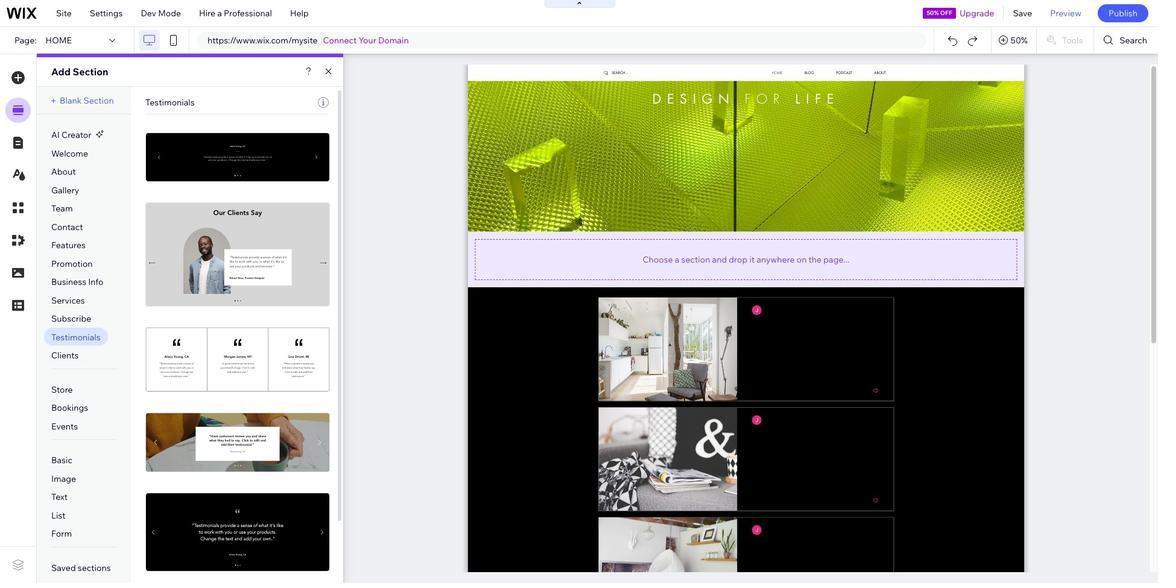 Task type: vqa. For each thing, say whether or not it's contained in the screenshot.
Image
yes



Task type: locate. For each thing, give the bounding box(es) containing it.
welcome
[[51, 148, 88, 159]]

1 horizontal spatial a
[[675, 254, 679, 265]]

0 vertical spatial a
[[217, 8, 222, 19]]

1 horizontal spatial 50%
[[1011, 35, 1028, 46]]

anywhere
[[757, 254, 795, 265]]

testimonials
[[145, 97, 195, 108], [51, 332, 101, 343]]

50% down save button
[[1011, 35, 1028, 46]]

section up blank section
[[73, 66, 108, 78]]

1 vertical spatial testimonials
[[51, 332, 101, 343]]

home
[[46, 35, 72, 46]]

a left section at right
[[675, 254, 679, 265]]

section right blank
[[84, 95, 114, 106]]

a
[[217, 8, 222, 19], [675, 254, 679, 265]]

50% inside button
[[1011, 35, 1028, 46]]

preview
[[1050, 8, 1081, 19]]

0 horizontal spatial 50%
[[927, 9, 939, 17]]

publish button
[[1098, 4, 1148, 22]]

contact
[[51, 222, 83, 233]]

a for section
[[675, 254, 679, 265]]

about
[[51, 166, 76, 177]]

section
[[681, 254, 710, 265]]

1 vertical spatial a
[[675, 254, 679, 265]]

bookings
[[51, 403, 88, 414]]

clients
[[51, 351, 79, 361]]

a for professional
[[217, 8, 222, 19]]

50%
[[927, 9, 939, 17], [1011, 35, 1028, 46]]

search
[[1120, 35, 1147, 46]]

saved
[[51, 563, 76, 574]]

0 horizontal spatial testimonials
[[51, 332, 101, 343]]

section
[[73, 66, 108, 78], [84, 95, 114, 106]]

off
[[940, 9, 952, 17]]

tools
[[1062, 35, 1083, 46]]

add
[[51, 66, 71, 78]]

domain
[[378, 35, 409, 46]]

your
[[359, 35, 376, 46]]

1 vertical spatial section
[[84, 95, 114, 106]]

blank section
[[60, 95, 114, 106]]

0 vertical spatial 50%
[[927, 9, 939, 17]]

sections
[[78, 563, 111, 574]]

team
[[51, 203, 73, 214]]

50% left 'off'
[[927, 9, 939, 17]]

0 horizontal spatial a
[[217, 8, 222, 19]]

connect
[[323, 35, 357, 46]]

publish
[[1109, 8, 1138, 19]]

search button
[[1094, 27, 1158, 54]]

0 vertical spatial section
[[73, 66, 108, 78]]

50% button
[[992, 27, 1036, 54]]

1 vertical spatial 50%
[[1011, 35, 1028, 46]]

creator
[[62, 130, 91, 141]]

the
[[809, 254, 822, 265]]

hire a professional
[[199, 8, 272, 19]]

0 vertical spatial testimonials
[[145, 97, 195, 108]]

basic
[[51, 456, 72, 466]]

a right hire
[[217, 8, 222, 19]]

mode
[[158, 8, 181, 19]]

text
[[51, 492, 68, 503]]



Task type: describe. For each thing, give the bounding box(es) containing it.
subscribe
[[51, 314, 91, 325]]

form
[[51, 529, 72, 540]]

save button
[[1004, 0, 1041, 27]]

store
[[51, 385, 73, 396]]

drop
[[729, 254, 748, 265]]

business info
[[51, 277, 103, 288]]

professional
[[224, 8, 272, 19]]

choose a section and drop it anywhere on the page...
[[643, 254, 850, 265]]

choose
[[643, 254, 673, 265]]

tools button
[[1037, 27, 1094, 54]]

it
[[749, 254, 755, 265]]

https://www.wix.com/mysite
[[207, 35, 318, 46]]

dev
[[141, 8, 156, 19]]

add section
[[51, 66, 108, 78]]

business
[[51, 277, 86, 288]]

settings
[[90, 8, 123, 19]]

and
[[712, 254, 727, 265]]

image
[[51, 474, 76, 485]]

list
[[51, 511, 66, 522]]

upgrade
[[960, 8, 994, 19]]

section for blank section
[[84, 95, 114, 106]]

saved sections
[[51, 563, 111, 574]]

ai
[[51, 130, 60, 141]]

blank
[[60, 95, 82, 106]]

promotion
[[51, 259, 93, 269]]

1 horizontal spatial testimonials
[[145, 97, 195, 108]]

preview button
[[1041, 0, 1090, 27]]

section for add section
[[73, 66, 108, 78]]

ai creator
[[51, 130, 91, 141]]

features
[[51, 240, 86, 251]]

help
[[290, 8, 309, 19]]

hire
[[199, 8, 215, 19]]

events
[[51, 421, 78, 432]]

dev mode
[[141, 8, 181, 19]]

info
[[88, 277, 103, 288]]

50% off
[[927, 9, 952, 17]]

services
[[51, 295, 85, 306]]

save
[[1013, 8, 1032, 19]]

page...
[[824, 254, 850, 265]]

on
[[797, 254, 807, 265]]

site
[[56, 8, 72, 19]]

https://www.wix.com/mysite connect your domain
[[207, 35, 409, 46]]

50% for 50%
[[1011, 35, 1028, 46]]

gallery
[[51, 185, 79, 196]]

50% for 50% off
[[927, 9, 939, 17]]



